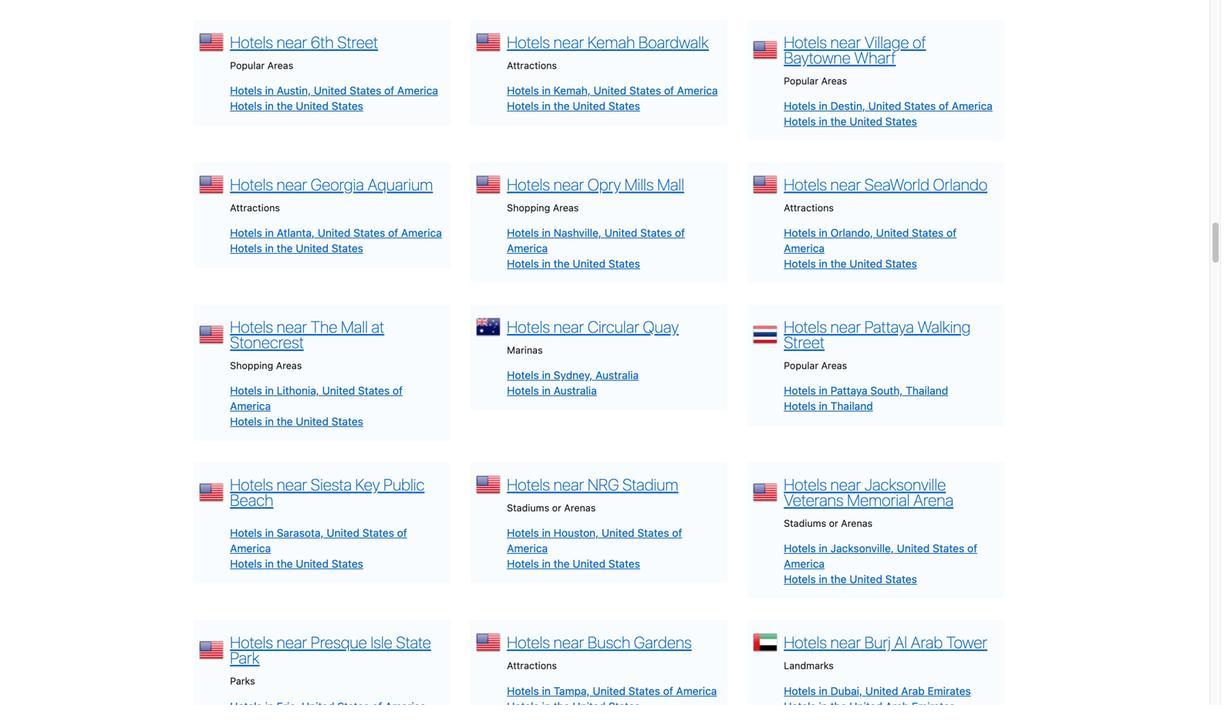 Task type: describe. For each thing, give the bounding box(es) containing it.
near for 6th
[[277, 32, 307, 52]]

key
[[355, 475, 380, 494]]

hotels near circular quay link
[[507, 317, 679, 337]]

near for busch
[[554, 633, 584, 652]]

hotels near seaworld orlando link
[[784, 175, 988, 194]]

states down hotels in atlanta, united states of america link
[[332, 242, 363, 255]]

shopping for hotels near opry mills mall
[[507, 202, 550, 213]]

america for hotels near georgia aquarium
[[401, 227, 442, 239]]

popular areas for hotels near village of baytowne wharf
[[784, 75, 848, 86]]

kemah
[[588, 32, 635, 52]]

shopping areas for hotels near the mall at stonecrest
[[230, 360, 302, 371]]

america for hotels near jacksonville veterans memorial arena
[[784, 558, 825, 571]]

the for hotels near opry mills mall
[[554, 257, 570, 270]]

states down arena
[[933, 542, 965, 555]]

siesta
[[311, 475, 352, 494]]

in left austin,
[[265, 84, 274, 97]]

areas for village
[[822, 75, 848, 86]]

in left the sarasota,
[[265, 527, 274, 540]]

jacksonville,
[[831, 542, 894, 555]]

hotels in the united states link for hotels near 6th street
[[230, 100, 363, 112]]

georgia
[[311, 175, 364, 194]]

jacksonville
[[865, 475, 946, 494]]

united down hotels in orlando, united states of america link
[[850, 257, 883, 270]]

the for hotels near village of baytowne wharf
[[831, 115, 847, 128]]

popular for hotels near village of baytowne wharf
[[784, 75, 819, 86]]

hotels in austin, united states of america hotels in the united states
[[230, 84, 438, 112]]

emirates
[[928, 685, 971, 698]]

hotels in thailand link
[[784, 400, 873, 413]]

hotels in kemah, united states of america hotels in the united states
[[507, 84, 718, 112]]

the for hotels near kemah boardwalk
[[554, 100, 570, 112]]

houston,
[[554, 527, 599, 540]]

united down hotels in sarasota, united states of america 'link'
[[296, 558, 329, 571]]

hotels near nrg stadium link
[[507, 475, 679, 494]]

hotels near presque isle state park
[[230, 633, 431, 668]]

atlanta,
[[277, 227, 315, 239]]

states down hotels in jacksonville, united states of america link
[[886, 573, 918, 586]]

near for nrg
[[554, 475, 584, 494]]

in left houston,
[[542, 527, 551, 540]]

the for hotels near seaworld orlando
[[831, 257, 847, 270]]

the for hotels near 6th street
[[277, 100, 293, 112]]

united right tampa,
[[593, 685, 626, 698]]

south,
[[871, 384, 903, 397]]

hotels near jacksonville veterans memorial arena link
[[784, 475, 954, 510]]

hotels near opry mills mall
[[507, 175, 685, 194]]

of for hotels near kemah boardwalk
[[664, 84, 674, 97]]

hotels in pattaya south, thailand hotels in thailand
[[784, 384, 949, 413]]

hotels near pattaya walking street
[[784, 317, 971, 352]]

united right orlando, at the top right
[[876, 227, 909, 239]]

tower
[[947, 633, 988, 652]]

popular areas for hotels near 6th street
[[230, 60, 293, 71]]

busch
[[588, 633, 631, 652]]

or for jacksonville
[[829, 518, 839, 529]]

states right austin,
[[350, 84, 382, 97]]

areas for 6th
[[268, 60, 293, 71]]

lithonia,
[[277, 384, 319, 397]]

hotels near nrg stadium
[[507, 475, 679, 494]]

in left atlanta,
[[265, 227, 274, 239]]

united right nashville, on the top of page
[[605, 227, 638, 239]]

america for hotels near opry mills mall
[[507, 242, 548, 255]]

hotels near village of baytowne wharf link
[[784, 32, 927, 67]]

states down hotels in nashville, united states of america link
[[609, 257, 640, 270]]

nrg
[[588, 475, 619, 494]]

hotels near pattaya walking street link
[[784, 317, 971, 352]]

hotels in the united states link for hotels near village of baytowne wharf
[[784, 115, 918, 128]]

popular areas for hotels near pattaya walking street
[[784, 360, 848, 371]]

hotels near circular quay
[[507, 317, 679, 337]]

hotels near kemah boardwalk link
[[507, 32, 709, 52]]

near for seaworld
[[831, 175, 861, 194]]

attractions for hotels near seaworld orlando
[[784, 202, 834, 213]]

united right austin,
[[314, 84, 347, 97]]

in down hotels in nashville, united states of america link
[[542, 257, 551, 270]]

near for pattaya
[[831, 317, 861, 337]]

hotels in the united states link for hotels near georgia aquarium
[[230, 242, 363, 255]]

hotels inside hotels near jacksonville veterans memorial arena
[[784, 475, 827, 494]]

hotels near burj al arab tower
[[784, 633, 988, 652]]

hotels in the united states link for hotels near nrg stadium
[[507, 558, 640, 571]]

the for hotels near jacksonville veterans memorial arena
[[831, 573, 847, 586]]

orlando
[[933, 175, 988, 194]]

hotels in houston, united states of america hotels in the united states
[[507, 527, 682, 571]]

hotels in jacksonville, united states of america hotels in the united states
[[784, 542, 978, 586]]

areas for the
[[276, 360, 302, 371]]

in down baytowne
[[819, 115, 828, 128]]

united down 'destin,'
[[850, 115, 883, 128]]

attractions for hotels near busch gardens
[[507, 660, 557, 672]]

hotels near opry mills mall link
[[507, 175, 685, 194]]

street inside hotels near pattaya walking street
[[784, 333, 825, 352]]

near for siesta
[[277, 475, 307, 494]]

nashville,
[[554, 227, 602, 239]]

united right kemah,
[[594, 84, 627, 97]]

states down key
[[363, 527, 394, 540]]

attractions for hotels near georgia aquarium
[[230, 202, 280, 213]]

marinas
[[507, 345, 543, 356]]

destin,
[[831, 100, 866, 112]]

united right lithonia, in the bottom left of the page
[[322, 384, 355, 397]]

of for hotels near opry mills mall
[[675, 227, 685, 239]]

states down hotels in destin, united states of america 'link'
[[886, 115, 918, 128]]

pattaya for south,
[[831, 384, 868, 397]]

united down hotels in jacksonville, united states of america link
[[850, 573, 883, 586]]

state
[[396, 633, 431, 652]]

of for hotels near nrg stadium
[[672, 527, 682, 540]]

in down hotels in sydney, australia link
[[542, 384, 551, 397]]

states down "hotels in lithonia, united states of america" link
[[332, 415, 363, 428]]

hotels near presque isle state park link
[[230, 633, 431, 668]]

popular for hotels near pattaya walking street
[[784, 360, 819, 371]]

seaworld
[[865, 175, 930, 194]]

in left kemah,
[[542, 84, 551, 97]]

in down hotels in jacksonville, united states of america link
[[819, 573, 828, 586]]

kemah,
[[554, 84, 591, 97]]

in left orlando, at the top right
[[819, 227, 828, 239]]

states down 'hotels in kemah, united states of america' link
[[609, 100, 640, 112]]

stadiums or arenas for nrg
[[507, 503, 596, 514]]

united down austin,
[[296, 100, 329, 112]]

in down the "hotels in pattaya south, thailand" link
[[819, 400, 828, 413]]

states down mills
[[641, 227, 672, 239]]

hotels in the united states link for hotels near jacksonville veterans memorial arena
[[784, 573, 918, 586]]

states down hotels in houston, united states of america link
[[609, 558, 640, 571]]

quay
[[643, 317, 679, 337]]

in left jacksonville,
[[819, 542, 828, 555]]

hotels in atlanta, united states of america hotels in the united states
[[230, 227, 442, 255]]

baytowne
[[784, 48, 851, 67]]

hotels near georgia aquarium
[[230, 175, 433, 194]]

near for kemah
[[554, 32, 584, 52]]

hotels in the united states link for hotels near opry mills mall
[[507, 257, 640, 270]]

mall inside hotels near the mall at stonecrest
[[341, 317, 368, 337]]

in down hotels in houston, united states of america link
[[542, 558, 551, 571]]

0 vertical spatial thailand
[[906, 384, 949, 397]]

near for georgia
[[277, 175, 307, 194]]

hotels near the mall at stonecrest
[[230, 317, 385, 352]]

arenas for jacksonville
[[841, 518, 873, 529]]

states down boardwalk
[[630, 84, 661, 97]]

hotels in the united states link for hotels near kemah boardwalk
[[507, 100, 640, 112]]

arena
[[914, 491, 954, 510]]

america for hotels near 6th street
[[397, 84, 438, 97]]

states down stadium
[[638, 527, 670, 540]]

hotels near village of baytowne wharf
[[784, 32, 927, 67]]

near for jacksonville
[[831, 475, 861, 494]]

stadium
[[623, 475, 679, 494]]

hotels in atlanta, united states of america link
[[230, 227, 442, 239]]

hotels in tampa, united states of america link
[[507, 685, 717, 698]]

stadiums for hotels near jacksonville veterans memorial arena
[[784, 518, 827, 529]]

united right dubai,
[[866, 685, 899, 698]]

hotels near burj al arab tower link
[[784, 633, 988, 652]]

hotels near georgia aquarium link
[[230, 175, 433, 194]]

of for hotels near village of baytowne wharf
[[939, 100, 949, 112]]

isle
[[371, 633, 393, 652]]

states down at
[[358, 384, 390, 397]]

states down hotels in orlando, united states of america link
[[886, 257, 918, 270]]

states down seaworld
[[912, 227, 944, 239]]

the for hotels near the mall at stonecrest
[[277, 415, 293, 428]]

hotels in destin, united states of america link
[[784, 100, 993, 112]]

near for opry
[[554, 175, 584, 194]]

hotels near 6th street link
[[230, 32, 378, 52]]

hotels in sydney, australia hotels in australia
[[507, 369, 639, 397]]

hotels in dubai, united arab emirates link
[[784, 685, 971, 698]]

shopping for hotels near the mall at stonecrest
[[230, 360, 273, 371]]

states down village
[[905, 100, 936, 112]]

0 vertical spatial australia
[[596, 369, 639, 382]]

states down gardens
[[629, 685, 661, 698]]



Task type: locate. For each thing, give the bounding box(es) containing it.
mall right mills
[[658, 175, 685, 194]]

arab
[[911, 633, 943, 652], [902, 685, 925, 698]]

in down hotels in sarasota, united states of america 'link'
[[265, 558, 274, 571]]

hotels in the united states link down nashville, on the top of page
[[507, 257, 640, 270]]

al
[[895, 633, 908, 652]]

of inside hotels in houston, united states of america hotels in the united states
[[672, 527, 682, 540]]

attractions up atlanta,
[[230, 202, 280, 213]]

wharf
[[855, 48, 896, 67]]

in down "hotels in lithonia, united states of america" link
[[265, 415, 274, 428]]

america inside hotels in orlando, united states of america hotels in the united states
[[784, 242, 825, 255]]

the for hotels near nrg stadium
[[554, 558, 570, 571]]

united right the sarasota,
[[327, 527, 360, 540]]

areas up 'destin,'
[[822, 75, 848, 86]]

the inside hotels in kemah, united states of america hotels in the united states
[[554, 100, 570, 112]]

hotels near the mall at stonecrest link
[[230, 317, 385, 352]]

hotels inside hotels near the mall at stonecrest
[[230, 317, 273, 337]]

1 vertical spatial popular areas
[[784, 75, 848, 86]]

stadiums for hotels near nrg stadium
[[507, 503, 550, 514]]

popular areas
[[230, 60, 293, 71], [784, 75, 848, 86], [784, 360, 848, 371]]

america inside hotels in destin, united states of america hotels in the united states
[[952, 100, 993, 112]]

hotels in sarasota, united states of america hotels in the united states
[[230, 527, 407, 571]]

0 horizontal spatial street
[[337, 32, 378, 52]]

near left nrg on the bottom of page
[[554, 475, 584, 494]]

near inside hotels near jacksonville veterans memorial arena
[[831, 475, 861, 494]]

arenas up jacksonville,
[[841, 518, 873, 529]]

the down kemah,
[[554, 100, 570, 112]]

0 vertical spatial arab
[[911, 633, 943, 652]]

near inside hotels near the mall at stonecrest
[[277, 317, 307, 337]]

circular
[[588, 317, 640, 337]]

hotels in australia link
[[507, 384, 597, 397]]

hotels in dubai, united arab emirates
[[784, 685, 971, 698]]

burj
[[865, 633, 891, 652]]

sydney,
[[554, 369, 593, 382]]

0 horizontal spatial stadiums or arenas
[[507, 503, 596, 514]]

arab left the emirates
[[902, 685, 925, 698]]

0 vertical spatial popular areas
[[230, 60, 293, 71]]

hotels in nashville, united states of america link
[[507, 227, 685, 255]]

0 vertical spatial arenas
[[564, 503, 596, 514]]

2 vertical spatial popular
[[784, 360, 819, 371]]

0 vertical spatial shopping areas
[[507, 202, 579, 213]]

in up hotels in australia link
[[542, 369, 551, 382]]

hotels in sydney, australia link
[[507, 369, 639, 382]]

presque
[[311, 633, 367, 652]]

near inside 'hotels near siesta key public beach'
[[277, 475, 307, 494]]

united down atlanta,
[[296, 242, 329, 255]]

1 vertical spatial arab
[[902, 685, 925, 698]]

orlando,
[[831, 227, 874, 239]]

1 vertical spatial street
[[784, 333, 825, 352]]

public
[[384, 475, 425, 494]]

united down hotels in nashville, united states of america link
[[573, 257, 606, 270]]

6th
[[311, 32, 334, 52]]

hotels near busch gardens
[[507, 633, 692, 652]]

0 vertical spatial pattaya
[[865, 317, 914, 337]]

or for nrg
[[552, 503, 562, 514]]

hotels near busch gardens link
[[507, 633, 692, 652]]

1 horizontal spatial stadiums or arenas
[[784, 518, 873, 529]]

states down aquarium
[[354, 227, 385, 239]]

the inside hotels in orlando, united states of america hotels in the united states
[[831, 257, 847, 270]]

of inside hotels in kemah, united states of america hotels in the united states
[[664, 84, 674, 97]]

the inside hotels in nashville, united states of america hotels in the united states
[[554, 257, 570, 270]]

stadiums or arenas for jacksonville
[[784, 518, 873, 529]]

areas up austin,
[[268, 60, 293, 71]]

the down the sarasota,
[[277, 558, 293, 571]]

in left 'destin,'
[[819, 100, 828, 112]]

united
[[314, 84, 347, 97], [594, 84, 627, 97], [296, 100, 329, 112], [573, 100, 606, 112], [869, 100, 902, 112], [850, 115, 883, 128], [318, 227, 351, 239], [605, 227, 638, 239], [876, 227, 909, 239], [296, 242, 329, 255], [573, 257, 606, 270], [850, 257, 883, 270], [322, 384, 355, 397], [296, 415, 329, 428], [327, 527, 360, 540], [602, 527, 635, 540], [897, 542, 930, 555], [296, 558, 329, 571], [573, 558, 606, 571], [850, 573, 883, 586], [593, 685, 626, 698], [866, 685, 899, 698]]

near inside hotels near presque isle state park
[[277, 633, 307, 652]]

of for hotels near 6th street
[[384, 84, 395, 97]]

the down jacksonville,
[[831, 573, 847, 586]]

near left jacksonville
[[831, 475, 861, 494]]

america inside hotels in nashville, united states of america hotels in the united states
[[507, 242, 548, 255]]

parks
[[230, 676, 255, 687]]

in down hotels in orlando, united states of america link
[[819, 257, 828, 270]]

thailand
[[906, 384, 949, 397], [831, 400, 873, 413]]

near left siesta
[[277, 475, 307, 494]]

areas for pattaya
[[822, 360, 848, 371]]

hotels near seaworld orlando
[[784, 175, 988, 194]]

america inside hotels in kemah, united states of america hotels in the united states
[[677, 84, 718, 97]]

the inside the hotels in atlanta, united states of america hotels in the united states
[[277, 242, 293, 255]]

dubai,
[[831, 685, 863, 698]]

america inside hotels in jacksonville, united states of america hotels in the united states
[[784, 558, 825, 571]]

of inside hotels in lithonia, united states of america hotels in the united states
[[393, 384, 403, 397]]

the inside hotels in lithonia, united states of america hotels in the united states
[[277, 415, 293, 428]]

near for circular
[[554, 317, 584, 337]]

1 vertical spatial arenas
[[841, 518, 873, 529]]

arenas for nrg
[[564, 503, 596, 514]]

america for hotels near kemah boardwalk
[[677, 84, 718, 97]]

stonecrest
[[230, 333, 304, 352]]

hotels in lithonia, united states of america hotels in the united states
[[230, 384, 403, 428]]

of inside 'hotels near village of baytowne wharf'
[[913, 32, 927, 52]]

0 vertical spatial popular
[[230, 60, 265, 71]]

beach
[[230, 491, 274, 510]]

of inside hotels in austin, united states of america hotels in the united states
[[384, 84, 395, 97]]

the down nashville, on the top of page
[[554, 257, 570, 270]]

pattaya
[[865, 317, 914, 337], [831, 384, 868, 397]]

0 vertical spatial stadiums or arenas
[[507, 503, 596, 514]]

hotels in the united states link down "hotels in lithonia, united states of america" link
[[230, 415, 363, 428]]

memorial
[[848, 491, 910, 510]]

attractions
[[507, 60, 557, 71], [230, 202, 280, 213], [784, 202, 834, 213], [507, 660, 557, 672]]

near
[[277, 32, 307, 52], [554, 32, 584, 52], [831, 32, 861, 52], [277, 175, 307, 194], [554, 175, 584, 194], [831, 175, 861, 194], [277, 317, 307, 337], [554, 317, 584, 337], [831, 317, 861, 337], [277, 475, 307, 494], [554, 475, 584, 494], [831, 475, 861, 494], [277, 633, 307, 652], [554, 633, 584, 652], [831, 633, 861, 652]]

attractions for hotels near kemah boardwalk
[[507, 60, 557, 71]]

hotels near siesta key public beach
[[230, 475, 425, 510]]

near left the the
[[277, 317, 307, 337]]

popular for hotels near 6th street
[[230, 60, 265, 71]]

landmarks
[[784, 660, 834, 672]]

hotels in the united states link for hotels near the mall at stonecrest
[[230, 415, 363, 428]]

near for the
[[277, 317, 307, 337]]

0 horizontal spatial thailand
[[831, 400, 873, 413]]

in left lithonia, in the bottom left of the page
[[265, 384, 274, 397]]

hotels in the united states link down jacksonville,
[[784, 573, 918, 586]]

hotels near kemah boardwalk
[[507, 32, 709, 52]]

hotels inside 'hotels near village of baytowne wharf'
[[784, 32, 827, 52]]

pattaya for walking
[[865, 317, 914, 337]]

hotels in tampa, united states of america
[[507, 685, 717, 698]]

or
[[552, 503, 562, 514], [829, 518, 839, 529]]

states down hotels in sarasota, united states of america 'link'
[[332, 558, 363, 571]]

in down hotels in atlanta, united states of america link
[[265, 242, 274, 255]]

united right atlanta,
[[318, 227, 351, 239]]

0 vertical spatial street
[[337, 32, 378, 52]]

1 vertical spatial mall
[[341, 317, 368, 337]]

hotels in sarasota, united states of america link
[[230, 527, 407, 555]]

walking
[[918, 317, 971, 337]]

arab for al
[[911, 633, 943, 652]]

mills
[[625, 175, 654, 194]]

pattaya inside hotels in pattaya south, thailand hotels in thailand
[[831, 384, 868, 397]]

america inside hotels in austin, united states of america hotels in the united states
[[397, 84, 438, 97]]

united right houston,
[[602, 527, 635, 540]]

united down "hotels in lithonia, united states of america" link
[[296, 415, 329, 428]]

0 vertical spatial shopping
[[507, 202, 550, 213]]

hotels in the united states link for hotels near seaworld orlando
[[784, 257, 918, 270]]

the
[[277, 100, 293, 112], [554, 100, 570, 112], [831, 115, 847, 128], [277, 242, 293, 255], [554, 257, 570, 270], [831, 257, 847, 270], [277, 415, 293, 428], [277, 558, 293, 571], [554, 558, 570, 571], [831, 573, 847, 586]]

1 vertical spatial popular
[[784, 75, 819, 86]]

hotels in nashville, united states of america hotels in the united states
[[507, 227, 685, 270]]

arab right 'al' on the right bottom of the page
[[911, 633, 943, 652]]

0 horizontal spatial shopping
[[230, 360, 273, 371]]

or up houston,
[[552, 503, 562, 514]]

in left tampa,
[[542, 685, 551, 698]]

near for presque
[[277, 633, 307, 652]]

hotels in lithonia, united states of america link
[[230, 384, 403, 413]]

hotels inside hotels near presque isle state park
[[230, 633, 273, 652]]

of inside hotels in nashville, united states of america hotels in the united states
[[675, 227, 685, 239]]

america inside the hotels in atlanta, united states of america hotels in the united states
[[401, 227, 442, 239]]

of inside the hotels in atlanta, united states of america hotels in the united states
[[388, 227, 398, 239]]

park
[[230, 648, 260, 668]]

stadiums or arenas up houston,
[[507, 503, 596, 514]]

hotels in orlando, united states of america link
[[784, 227, 957, 255]]

hotels in houston, united states of america link
[[507, 527, 682, 555]]

boardwalk
[[639, 32, 709, 52]]

street
[[337, 32, 378, 52], [784, 333, 825, 352]]

1 vertical spatial stadiums or arenas
[[784, 518, 873, 529]]

0 horizontal spatial mall
[[341, 317, 368, 337]]

the
[[311, 317, 338, 337]]

arab for united
[[902, 685, 925, 698]]

0 vertical spatial or
[[552, 503, 562, 514]]

the inside hotels in jacksonville, united states of america hotels in the united states
[[831, 573, 847, 586]]

shopping areas
[[507, 202, 579, 213], [230, 360, 302, 371]]

australia
[[596, 369, 639, 382], [554, 384, 597, 397]]

states down the hotels in austin, united states of america link
[[332, 100, 363, 112]]

1 horizontal spatial shopping areas
[[507, 202, 579, 213]]

tampa,
[[554, 685, 590, 698]]

the inside hotels in destin, united states of america hotels in the united states
[[831, 115, 847, 128]]

australia right sydney,
[[596, 369, 639, 382]]

hotels in the united states link
[[230, 100, 363, 112], [507, 100, 640, 112], [784, 115, 918, 128], [230, 242, 363, 255], [507, 257, 640, 270], [784, 257, 918, 270], [230, 415, 363, 428], [230, 558, 363, 571], [507, 558, 640, 571], [784, 573, 918, 586]]

america for hotels near nrg stadium
[[507, 542, 548, 555]]

shopping down stonecrest
[[230, 360, 273, 371]]

pattaya inside hotels near pattaya walking street
[[865, 317, 914, 337]]

near up orlando, at the top right
[[831, 175, 861, 194]]

village
[[865, 32, 910, 52]]

austin,
[[277, 84, 311, 97]]

states
[[350, 84, 382, 97], [630, 84, 661, 97], [332, 100, 363, 112], [609, 100, 640, 112], [905, 100, 936, 112], [886, 115, 918, 128], [354, 227, 385, 239], [641, 227, 672, 239], [912, 227, 944, 239], [332, 242, 363, 255], [609, 257, 640, 270], [886, 257, 918, 270], [358, 384, 390, 397], [332, 415, 363, 428], [363, 527, 394, 540], [638, 527, 670, 540], [933, 542, 965, 555], [332, 558, 363, 571], [609, 558, 640, 571], [886, 573, 918, 586], [629, 685, 661, 698]]

america inside hotels in sarasota, united states of america hotels in the united states
[[230, 542, 271, 555]]

arenas
[[564, 503, 596, 514], [841, 518, 873, 529]]

shopping
[[507, 202, 550, 213], [230, 360, 273, 371]]

hotels inside hotels near pattaya walking street
[[784, 317, 827, 337]]

of for hotels near seaworld orlando
[[947, 227, 957, 239]]

australia down sydney,
[[554, 384, 597, 397]]

united down kemah,
[[573, 100, 606, 112]]

1 vertical spatial australia
[[554, 384, 597, 397]]

of for hotels near jacksonville veterans memorial arena
[[968, 542, 978, 555]]

hotels in the united states link down the sarasota,
[[230, 558, 363, 571]]

1 horizontal spatial arenas
[[841, 518, 873, 529]]

1 vertical spatial thailand
[[831, 400, 873, 413]]

0 horizontal spatial stadiums
[[507, 503, 550, 514]]

hotels in orlando, united states of america hotels in the united states
[[784, 227, 957, 270]]

mall
[[658, 175, 685, 194], [341, 317, 368, 337]]

opry
[[588, 175, 621, 194]]

the inside hotels in sarasota, united states of america hotels in the united states
[[277, 558, 293, 571]]

street up "hotels in thailand" link
[[784, 333, 825, 352]]

in left dubai,
[[819, 685, 828, 698]]

thailand right south,
[[906, 384, 949, 397]]

in left nashville, on the top of page
[[542, 227, 551, 239]]

hotels in destin, united states of america hotels in the united states
[[784, 100, 993, 128]]

1 vertical spatial stadiums
[[784, 518, 827, 529]]

areas for opry
[[553, 202, 579, 213]]

street right the 6th
[[337, 32, 378, 52]]

of for hotels near the mall at stonecrest
[[393, 384, 403, 397]]

0 vertical spatial stadiums
[[507, 503, 550, 514]]

near inside 'hotels near village of baytowne wharf'
[[831, 32, 861, 52]]

1 horizontal spatial stadiums
[[784, 518, 827, 529]]

stadiums down hotels near nrg stadium
[[507, 503, 550, 514]]

united right jacksonville,
[[897, 542, 930, 555]]

the down austin,
[[277, 100, 293, 112]]

shopping down hotels near opry mills mall
[[507, 202, 550, 213]]

the inside hotels in houston, united states of america hotels in the united states
[[554, 558, 570, 571]]

hotels in austin, united states of america link
[[230, 84, 438, 97]]

of inside hotels in sarasota, united states of america hotels in the united states
[[397, 527, 407, 540]]

0 horizontal spatial or
[[552, 503, 562, 514]]

veterans
[[784, 491, 844, 510]]

of for hotels near georgia aquarium
[[388, 227, 398, 239]]

in down 'hotels in kemah, united states of america' link
[[542, 100, 551, 112]]

stadiums down veterans
[[784, 518, 827, 529]]

near left georgia
[[277, 175, 307, 194]]

popular down baytowne
[[784, 75, 819, 86]]

near left burj
[[831, 633, 861, 652]]

shopping areas for hotels near opry mills mall
[[507, 202, 579, 213]]

mall left at
[[341, 317, 368, 337]]

hotels inside 'hotels near siesta key public beach'
[[230, 475, 273, 494]]

1 horizontal spatial thailand
[[906, 384, 949, 397]]

hotels in the united states link down atlanta,
[[230, 242, 363, 255]]

america inside hotels in houston, united states of america hotels in the united states
[[507, 542, 548, 555]]

america
[[397, 84, 438, 97], [677, 84, 718, 97], [952, 100, 993, 112], [401, 227, 442, 239], [507, 242, 548, 255], [784, 242, 825, 255], [230, 400, 271, 413], [230, 542, 271, 555], [507, 542, 548, 555], [784, 558, 825, 571], [676, 685, 717, 698]]

the inside hotels in austin, united states of america hotels in the united states
[[277, 100, 293, 112]]

1 vertical spatial pattaya
[[831, 384, 868, 397]]

1 horizontal spatial or
[[829, 518, 839, 529]]

the down orlando, at the top right
[[831, 257, 847, 270]]

america for hotels near village of baytowne wharf
[[952, 100, 993, 112]]

near left "opry"
[[554, 175, 584, 194]]

the down atlanta,
[[277, 242, 293, 255]]

of inside hotels in destin, united states of america hotels in the united states
[[939, 100, 949, 112]]

near left circular
[[554, 317, 584, 337]]

america for hotels near the mall at stonecrest
[[230, 400, 271, 413]]

1 horizontal spatial mall
[[658, 175, 685, 194]]

near left presque
[[277, 633, 307, 652]]

hotels in kemah, united states of america link
[[507, 84, 718, 97]]

the for hotels near georgia aquarium
[[277, 242, 293, 255]]

of inside hotels in orlando, united states of america hotels in the united states
[[947, 227, 957, 239]]

gardens
[[634, 633, 692, 652]]

1 vertical spatial shopping
[[230, 360, 273, 371]]

1 vertical spatial or
[[829, 518, 839, 529]]

popular areas up "hotels in thailand" link
[[784, 360, 848, 371]]

1 vertical spatial shopping areas
[[230, 360, 302, 371]]

hotels in jacksonville, united states of america link
[[784, 542, 978, 571]]

america inside hotels in lithonia, united states of america hotels in the united states
[[230, 400, 271, 413]]

0 vertical spatial mall
[[658, 175, 685, 194]]

hotels near siesta key public beach link
[[230, 475, 425, 510]]

near for burj
[[831, 633, 861, 652]]

united right 'destin,'
[[869, 100, 902, 112]]

america for hotels near seaworld orlando
[[784, 242, 825, 255]]

near up the "hotels in pattaya south, thailand" link
[[831, 317, 861, 337]]

attractions up kemah,
[[507, 60, 557, 71]]

in down the hotels in austin, united states of america link
[[265, 100, 274, 112]]

the down houston,
[[554, 558, 570, 571]]

popular areas up austin,
[[230, 60, 293, 71]]

aquarium
[[368, 175, 433, 194]]

0 horizontal spatial shopping areas
[[230, 360, 302, 371]]

in up "hotels in thailand" link
[[819, 384, 828, 397]]

hotels in the united states link down austin,
[[230, 100, 363, 112]]

hotels in pattaya south, thailand link
[[784, 384, 949, 397]]

hotels near 6th street
[[230, 32, 378, 52]]

0 horizontal spatial arenas
[[564, 503, 596, 514]]

of inside hotels in jacksonville, united states of america hotels in the united states
[[968, 542, 978, 555]]

united down hotels in houston, united states of america link
[[573, 558, 606, 571]]

2 vertical spatial popular areas
[[784, 360, 848, 371]]

near for village
[[831, 32, 861, 52]]

1 horizontal spatial street
[[784, 333, 825, 352]]

near inside hotels near pattaya walking street
[[831, 317, 861, 337]]

1 horizontal spatial shopping
[[507, 202, 550, 213]]



Task type: vqa. For each thing, say whether or not it's contained in the screenshot.
the "our"
no



